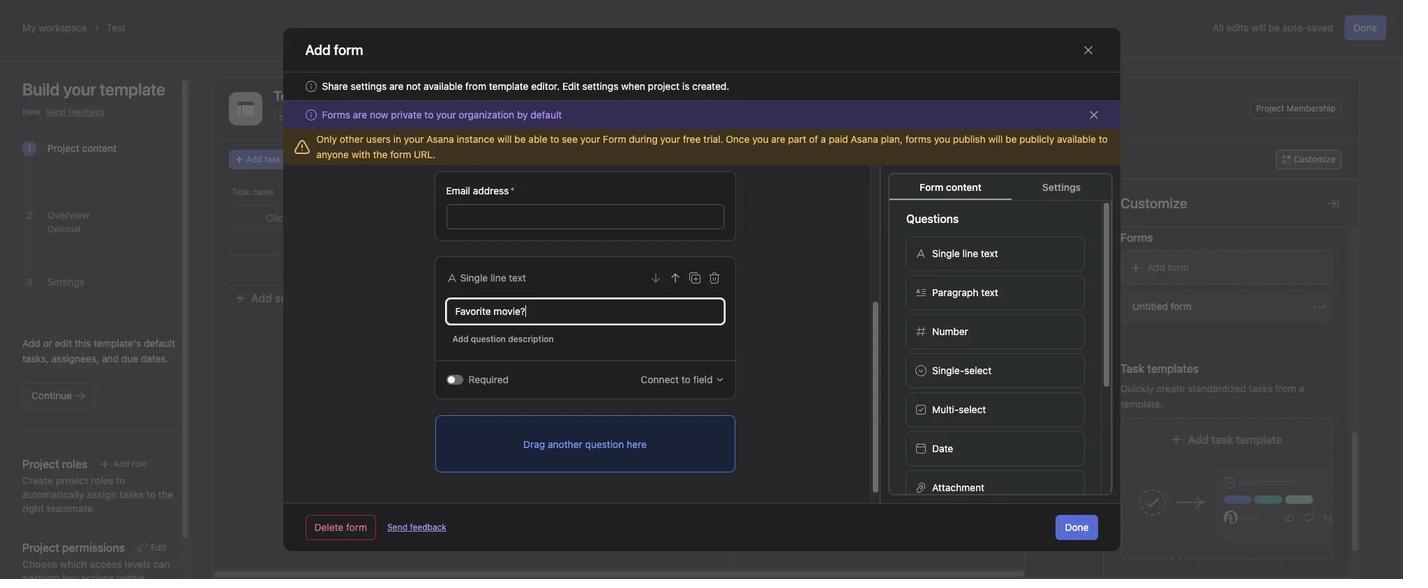 Task type: describe. For each thing, give the bounding box(es) containing it.
1 horizontal spatial done
[[1354, 22, 1377, 33]]

which
[[60, 559, 87, 571]]

feedback inside add form dialog
[[410, 523, 446, 533]]

1 horizontal spatial form
[[920, 181, 944, 193]]

1 horizontal spatial will
[[988, 133, 1003, 145]]

build
[[22, 80, 60, 99]]

role
[[132, 459, 147, 470]]

single-select
[[932, 365, 991, 377]]

1 horizontal spatial be
[[1006, 133, 1017, 145]]

customize button
[[1276, 150, 1342, 170]]

3 row from the top
[[212, 230, 1368, 256]]

1 asana from the left
[[427, 133, 454, 145]]

2 horizontal spatial be
[[1269, 22, 1280, 33]]

can
[[153, 559, 170, 571]]

in
[[393, 133, 401, 145]]

form inside 'only other users in your asana instance will be able to see your form during your free trial.  once you are part of a paid asana plan, forms you publish will be publicly available to anyone with the form url.'
[[390, 149, 411, 160]]

1 vertical spatial line
[[490, 272, 506, 284]]

0 vertical spatial single
[[932, 248, 960, 260]]

task for add task
[[264, 154, 281, 165]]

1 horizontal spatial test
[[274, 88, 300, 104]]

only other users in your asana instance will be able to see your form during your free trial.  once you are part of a paid asana plan, forms you publish will be publicly available to anyone with the form url.
[[316, 133, 1108, 160]]

address
[[473, 185, 509, 197]]

add form
[[1147, 262, 1189, 274]]

levels
[[124, 559, 151, 571]]

project inside create project roles to automatically assign tasks to the right teammate
[[56, 475, 88, 487]]

2 vertical spatial text
[[981, 287, 998, 299]]

paid
[[829, 133, 848, 145]]

new
[[22, 107, 40, 117]]

1 horizontal spatial line
[[962, 248, 978, 260]]

default inside add form dialog
[[531, 109, 562, 121]]

0 vertical spatial done button
[[1345, 15, 1387, 40]]

default view: list button
[[274, 109, 362, 128]]

add form dialog
[[283, 3, 1120, 580]]

0 vertical spatial feedback
[[68, 107, 105, 117]]

when
[[621, 80, 645, 92]]

0 vertical spatial available
[[424, 80, 463, 92]]

add for add task
[[246, 154, 262, 165]]

0 vertical spatial text
[[981, 248, 998, 260]]

my workspace link
[[22, 22, 87, 33]]

right teammate
[[22, 503, 93, 515]]

project for project content
[[47, 142, 79, 154]]

send inside add form dialog
[[387, 523, 408, 533]]

form for 1 form
[[1058, 382, 1076, 392]]

0 horizontal spatial be
[[515, 133, 526, 145]]

overview
[[47, 209, 89, 221]]

add for add task template
[[1188, 434, 1209, 447]]

quickly create standardized tasks from a template.
[[1121, 383, 1304, 410]]

content for form content
[[946, 181, 982, 193]]

to down add role button
[[116, 475, 125, 487]]

create
[[1157, 383, 1185, 395]]

row containing task name
[[212, 179, 1368, 205]]

edits
[[1227, 22, 1249, 33]]

workspace
[[39, 22, 87, 33]]

projects
[[928, 187, 960, 197]]

required
[[468, 374, 508, 386]]

part
[[788, 133, 807, 145]]

done inside add form dialog
[[1065, 522, 1089, 534]]

overview button
[[47, 209, 89, 221]]

add role button
[[93, 455, 153, 475]]

plan,
[[881, 133, 903, 145]]

now
[[370, 109, 388, 121]]

tasks,
[[22, 353, 49, 365]]

add task
[[246, 154, 281, 165]]

list
[[345, 113, 356, 124]]

form inside 'only other users in your asana instance will be able to see your form during your free trial.  once you are part of a paid asana plan, forms you publish will be publicly available to anyone with the form url.'
[[603, 133, 626, 145]]

optional
[[47, 224, 81, 234]]

select for single-
[[964, 365, 991, 377]]

remove field image
[[708, 273, 719, 284]]

attachment
[[932, 482, 984, 494]]

of
[[809, 133, 818, 145]]

a inside "quickly create standardized tasks from a template."
[[1299, 383, 1304, 395]]

assignees,
[[52, 353, 99, 365]]

editor.
[[531, 80, 560, 92]]

add question description
[[452, 334, 554, 345]]

dependencies
[[1122, 187, 1178, 197]]

add question description button
[[446, 330, 560, 350]]

settings inside add form dialog
[[1042, 181, 1081, 193]]

url.
[[414, 149, 435, 160]]

move this field down image
[[650, 273, 661, 284]]

due
[[845, 187, 861, 197]]

untitled form
[[1133, 301, 1192, 313]]

delete form
[[314, 522, 367, 534]]

rules
[[1053, 313, 1075, 324]]

2 settings from the left
[[582, 80, 619, 92]]

continue
[[31, 390, 72, 402]]

multi-
[[932, 404, 959, 416]]

1 vertical spatial text
[[509, 272, 526, 284]]

anyone
[[316, 149, 349, 160]]

standardized
[[1188, 383, 1246, 395]]

2 row from the top
[[212, 205, 1368, 231]]

overview optional
[[47, 209, 89, 234]]

connect to field button
[[641, 373, 724, 388]]

connect to field
[[641, 374, 712, 386]]

add for add or edit this template's default tasks, assignees, and due dates.
[[22, 338, 40, 350]]

content for project content
[[82, 142, 117, 154]]

this
[[75, 338, 91, 350]]

your right private
[[436, 109, 456, 121]]

date
[[863, 187, 881, 197]]

add form
[[305, 42, 363, 58]]

2 horizontal spatial will
[[1251, 22, 1266, 33]]

1 for 1 form
[[1052, 382, 1056, 392]]

template's
[[94, 338, 141, 350]]

add task template
[[1188, 434, 1282, 447]]

publish
[[953, 133, 986, 145]]

is
[[682, 80, 690, 92]]

from inside "quickly create standardized tasks from a template."
[[1275, 383, 1296, 395]]

my
[[22, 22, 36, 33]]

due date
[[845, 187, 881, 197]]

trial.
[[703, 133, 723, 145]]

share
[[322, 80, 348, 92]]

to right private
[[425, 109, 434, 121]]

forms are now private to your organization by default
[[322, 109, 562, 121]]

the inside create project roles to automatically assign tasks to the right teammate
[[158, 489, 173, 501]]

email
[[446, 185, 470, 197]]

membership
[[1287, 103, 1336, 114]]

section
[[275, 292, 313, 305]]

0 vertical spatial send
[[46, 107, 66, 117]]

by
[[517, 109, 528, 121]]

task for task templates
[[1055, 450, 1073, 461]]

saved
[[1307, 22, 1334, 33]]

untitled
[[1133, 301, 1168, 313]]

and
[[102, 353, 119, 365]]

tasks inside create project roles to automatically assign tasks to the right teammate
[[119, 489, 144, 501]]

paragraph text
[[932, 287, 998, 299]]

0 horizontal spatial customize
[[1121, 195, 1188, 211]]

created.
[[692, 80, 729, 92]]

tags
[[1025, 187, 1044, 197]]

0 horizontal spatial single
[[460, 272, 488, 284]]

automatically
[[22, 489, 84, 501]]

or
[[43, 338, 52, 350]]

1 for 1 2 3
[[27, 142, 32, 154]]

your right see
[[580, 133, 600, 145]]

here
[[626, 439, 646, 450]]

add or edit this template's default tasks, assignees, and due dates.
[[22, 338, 175, 365]]

choose which access levels can perform key actions withi
[[22, 559, 170, 580]]

task templates
[[1045, 450, 1084, 473]]

add for add form
[[1147, 262, 1165, 274]]

1 2 3
[[26, 142, 32, 288]]

add task button
[[229, 150, 287, 170]]



Task type: locate. For each thing, give the bounding box(es) containing it.
1 horizontal spatial project
[[648, 80, 680, 92]]

will right publish
[[988, 133, 1003, 145]]

the inside 'only other users in your asana instance will be able to see your form during your free trial.  once you are part of a paid asana plan, forms you publish will be publicly available to anyone with the form url.'
[[373, 149, 388, 160]]

task for task name
[[232, 187, 250, 197]]

done right saved
[[1354, 22, 1377, 33]]

asana right paid
[[851, 133, 878, 145]]

done button inside add form dialog
[[1056, 516, 1098, 541]]

auto-
[[1283, 22, 1307, 33]]

build your template
[[22, 80, 165, 99]]

1 horizontal spatial send
[[387, 523, 408, 533]]

asana
[[427, 133, 454, 145], [851, 133, 878, 145]]

select down single-select
[[959, 404, 986, 416]]

add up untitled
[[1147, 262, 1165, 274]]

test right workspace
[[107, 22, 126, 33]]

1 vertical spatial form
[[920, 181, 944, 193]]

key
[[62, 573, 78, 580]]

0 horizontal spatial task
[[232, 187, 250, 197]]

add inside 'button'
[[1147, 262, 1165, 274]]

0 vertical spatial task
[[264, 154, 281, 165]]

to down the role
[[146, 489, 156, 501]]

0 horizontal spatial a
[[821, 133, 826, 145]]

form left during
[[603, 133, 626, 145]]

from right standardized
[[1275, 383, 1296, 395]]

add for add question description
[[452, 334, 468, 345]]

1 horizontal spatial from
[[1275, 383, 1296, 395]]

be left "auto-"
[[1269, 22, 1280, 33]]

1 horizontal spatial single line text
[[932, 248, 998, 260]]

share settings are not available from template editor. edit settings when project is created.
[[322, 80, 729, 92]]

1 horizontal spatial forms
[[1121, 232, 1153, 244]]

1 horizontal spatial you
[[934, 133, 950, 145]]

add for add section
[[251, 292, 272, 305]]

1 horizontal spatial content
[[946, 181, 982, 193]]

switch inside add form dialog
[[446, 375, 463, 385]]

delete form button
[[305, 516, 376, 541]]

done button
[[1345, 15, 1387, 40], [1056, 516, 1098, 541]]

1 vertical spatial task
[[1212, 434, 1234, 447]]

asana up url.
[[427, 133, 454, 145]]

1 inside 1 2 3
[[27, 142, 32, 154]]

0 horizontal spatial single line text
[[460, 272, 526, 284]]

tasks
[[1249, 383, 1273, 395], [119, 489, 144, 501]]

project down new send feedback
[[47, 142, 79, 154]]

form content
[[920, 181, 982, 193]]

0 vertical spatial single line text
[[932, 248, 998, 260]]

available
[[424, 80, 463, 92], [1057, 133, 1096, 145]]

text
[[981, 248, 998, 260], [509, 272, 526, 284], [981, 287, 998, 299]]

1 vertical spatial single line text
[[460, 272, 526, 284]]

a inside 'only other users in your asana instance will be able to see your form during your free trial.  once you are part of a paid asana plan, forms you publish will be publicly available to anyone with the form url.'
[[821, 133, 826, 145]]

task inside task templates
[[1055, 450, 1073, 461]]

1 you from the left
[[752, 133, 769, 145]]

1 horizontal spatial asana
[[851, 133, 878, 145]]

are inside 'only other users in your asana instance will be able to see your form during your free trial.  once you are part of a paid asana plan, forms you publish will be publicly available to anyone with the form url.'
[[771, 133, 786, 145]]

0 vertical spatial send feedback link
[[46, 106, 105, 119]]

0 vertical spatial the
[[373, 149, 388, 160]]

0 horizontal spatial test
[[107, 22, 126, 33]]

all edits will be auto-saved
[[1213, 22, 1334, 33]]

1 vertical spatial default
[[144, 338, 175, 350]]

1 horizontal spatial question
[[585, 439, 624, 450]]

task up name
[[264, 154, 281, 165]]

from inside add form dialog
[[465, 80, 486, 92]]

0 horizontal spatial question
[[471, 334, 506, 345]]

customize inside dropdown button
[[1294, 154, 1336, 165]]

form inside add form 'button'
[[1168, 262, 1189, 274]]

0 horizontal spatial project
[[47, 142, 79, 154]]

task name
[[232, 187, 274, 197]]

project left membership
[[1256, 103, 1284, 114]]

default up dates.
[[144, 338, 175, 350]]

content up questions
[[946, 181, 982, 193]]

tasks right assign
[[119, 489, 144, 501]]

single
[[932, 248, 960, 260], [460, 272, 488, 284]]

edit button
[[130, 539, 173, 558]]

0 vertical spatial done
[[1354, 22, 1377, 33]]

available inside 'only other users in your asana instance will be able to see your form during your free trial.  once you are part of a paid asana plan, forms you publish will be publicly available to anyone with the form url.'
[[1057, 133, 1096, 145]]

send
[[46, 107, 66, 117], [387, 523, 408, 533]]

0 vertical spatial template
[[489, 80, 529, 92]]

0 vertical spatial line
[[962, 248, 978, 260]]

Question name text field
[[446, 299, 724, 324]]

1 row from the top
[[212, 179, 1368, 205]]

settings left the when
[[582, 80, 619, 92]]

forms
[[322, 109, 350, 121], [1121, 232, 1153, 244]]

add
[[246, 154, 262, 165], [1147, 262, 1165, 274], [251, 292, 272, 305], [452, 334, 468, 345], [22, 338, 40, 350], [1188, 434, 1209, 447], [113, 459, 129, 470]]

drag another question here
[[523, 439, 646, 450]]

send right delete form on the bottom of page
[[387, 523, 408, 533]]

send right new
[[46, 107, 66, 117]]

questions
[[906, 213, 959, 225]]

settings up now
[[351, 80, 387, 92]]

add up tasks, at the bottom left of page
[[22, 338, 40, 350]]

3
[[26, 276, 32, 288]]

done button right saved
[[1345, 15, 1387, 40]]

form for delete form
[[346, 522, 367, 534]]

all
[[1213, 22, 1224, 33]]

template inside add form dialog
[[489, 80, 529, 92]]

1 vertical spatial send feedback link
[[387, 522, 446, 535]]

4 row from the top
[[212, 255, 1368, 281]]

forms for forms are now private to your organization by default
[[322, 109, 350, 121]]

1 vertical spatial 1
[[1052, 382, 1056, 392]]

forms for forms
[[1121, 232, 1153, 244]]

form inside 'untitled form' button
[[1171, 301, 1192, 313]]

1 vertical spatial single
[[460, 272, 488, 284]]

0 vertical spatial a
[[821, 133, 826, 145]]

line up paragraph text
[[962, 248, 978, 260]]

to down close icon
[[1099, 133, 1108, 145]]

task left name
[[232, 187, 250, 197]]

email address *
[[446, 185, 514, 197]]

edit
[[562, 80, 580, 92], [151, 543, 166, 553]]

0 horizontal spatial settings
[[351, 80, 387, 92]]

users
[[366, 133, 391, 145]]

default right by at the top
[[531, 109, 562, 121]]

1 horizontal spatial single
[[932, 248, 960, 260]]

edit inside edit button
[[151, 543, 166, 553]]

1 vertical spatial a
[[1299, 383, 1304, 395]]

task inside 'add task' button
[[264, 154, 281, 165]]

your right in
[[404, 133, 424, 145]]

test
[[107, 22, 126, 33], [274, 88, 300, 104]]

0 vertical spatial select
[[964, 365, 991, 377]]

other
[[340, 133, 364, 145]]

form for add form
[[1168, 262, 1189, 274]]

task up templates
[[1055, 450, 1073, 461]]

task inside add task template button
[[1212, 434, 1234, 447]]

1 down new
[[27, 142, 32, 154]]

number
[[932, 326, 968, 338]]

project left "is"
[[648, 80, 680, 92]]

field
[[693, 374, 712, 386]]

close this dialog image
[[1083, 44, 1094, 55]]

available down close icon
[[1057, 133, 1096, 145]]

forms up add form
[[1121, 232, 1153, 244]]

settings right 3 at the left top
[[47, 276, 85, 288]]

perform
[[22, 573, 60, 580]]

1 horizontal spatial the
[[373, 149, 388, 160]]

single up add question description
[[460, 272, 488, 284]]

assignee
[[734, 187, 770, 197]]

select
[[964, 365, 991, 377], [959, 404, 986, 416]]

task templates
[[1121, 363, 1199, 375]]

1 vertical spatial settings
[[47, 276, 85, 288]]

0 horizontal spatial will
[[497, 133, 512, 145]]

0 vertical spatial content
[[82, 142, 117, 154]]

1 horizontal spatial send feedback link
[[387, 522, 446, 535]]

0 horizontal spatial content
[[82, 142, 117, 154]]

0 horizontal spatial settings
[[47, 276, 85, 288]]

close image
[[1088, 110, 1099, 121]]

1 settings from the left
[[351, 80, 387, 92]]

1 horizontal spatial settings
[[1042, 181, 1081, 193]]

content down new send feedback
[[82, 142, 117, 154]]

to inside dropdown button
[[681, 374, 690, 386]]

1 horizontal spatial settings
[[582, 80, 619, 92]]

the up edit button on the left bottom
[[158, 489, 173, 501]]

project inside button
[[1256, 103, 1284, 114]]

task down "quickly create standardized tasks from a template." on the right bottom
[[1212, 434, 1234, 447]]

with
[[352, 149, 370, 160]]

form for untitled form
[[1171, 301, 1192, 313]]

form up untitled form
[[1168, 262, 1189, 274]]

1 vertical spatial are
[[353, 109, 367, 121]]

access
[[90, 559, 122, 571]]

template up by at the top
[[489, 80, 529, 92]]

1 vertical spatial the
[[158, 489, 173, 501]]

edit inside add form dialog
[[562, 80, 580, 92]]

1 horizontal spatial tasks
[[1249, 383, 1273, 395]]

1 vertical spatial done
[[1065, 522, 1089, 534]]

edit up can
[[151, 543, 166, 553]]

0 horizontal spatial from
[[465, 80, 486, 92]]

form up questions
[[920, 181, 944, 193]]

switch
[[446, 375, 463, 385]]

add task template button
[[1115, 418, 1338, 560]]

templates
[[1045, 463, 1084, 473]]

duplicate this question image
[[689, 273, 700, 284]]

forms up only
[[322, 109, 350, 121]]

1 horizontal spatial task
[[1212, 434, 1234, 447]]

private
[[391, 109, 422, 121]]

single-
[[932, 365, 964, 377]]

0 vertical spatial test
[[107, 22, 126, 33]]

form right untitled
[[1171, 301, 1192, 313]]

1 vertical spatial customize
[[1121, 195, 1188, 211]]

0 horizontal spatial the
[[158, 489, 173, 501]]

default inside the add or edit this template's default tasks, assignees, and due dates.
[[144, 338, 175, 350]]

are
[[389, 80, 404, 92], [353, 109, 367, 121], [771, 133, 786, 145]]

be left publicly
[[1006, 133, 1017, 145]]

the down users
[[373, 149, 388, 160]]

1 vertical spatial from
[[1275, 383, 1296, 395]]

add left the role
[[113, 459, 129, 470]]

add down "quickly create standardized tasks from a template." on the right bottom
[[1188, 434, 1209, 447]]

free
[[683, 133, 701, 145]]

single down questions
[[932, 248, 960, 260]]

my workspace
[[22, 22, 87, 33]]

2 asana from the left
[[851, 133, 878, 145]]

text up paragraph text
[[981, 248, 998, 260]]

edit right editor. in the top of the page
[[562, 80, 580, 92]]

add role
[[113, 459, 147, 470]]

question up required
[[471, 334, 506, 345]]

forms inside add form dialog
[[322, 109, 350, 121]]

add up required
[[452, 334, 468, 345]]

will right instance
[[497, 133, 512, 145]]

test up default
[[274, 88, 300, 104]]

0 horizontal spatial asana
[[427, 133, 454, 145]]

add for add role
[[113, 459, 129, 470]]

question
[[471, 334, 506, 345], [585, 439, 624, 450]]

add up task name at the top of the page
[[246, 154, 262, 165]]

form down the rules
[[1058, 382, 1076, 392]]

your
[[436, 109, 456, 121], [404, 133, 424, 145], [580, 133, 600, 145], [660, 133, 680, 145]]

assign
[[87, 489, 117, 501]]

1 horizontal spatial default
[[531, 109, 562, 121]]

done down templates
[[1065, 522, 1089, 534]]

0 horizontal spatial you
[[752, 133, 769, 145]]

0 horizontal spatial are
[[353, 109, 367, 121]]

0 vertical spatial form
[[603, 133, 626, 145]]

text right paragraph
[[981, 287, 998, 299]]

text up the description
[[509, 272, 526, 284]]

move this field up image
[[669, 273, 680, 284]]

tasks right standardized
[[1249, 383, 1273, 395]]

customize up add form
[[1121, 195, 1188, 211]]

1 vertical spatial content
[[946, 181, 982, 193]]

question left here
[[585, 439, 624, 450]]

0 horizontal spatial default
[[144, 338, 175, 350]]

1 horizontal spatial template
[[1236, 434, 1282, 447]]

row
[[212, 179, 1368, 205], [212, 205, 1368, 231], [212, 230, 1368, 256], [212, 255, 1368, 281]]

default view: list
[[291, 113, 356, 124]]

during
[[629, 133, 658, 145]]

be left able
[[515, 133, 526, 145]]

your left free
[[660, 133, 680, 145]]

1 vertical spatial task
[[1055, 450, 1073, 461]]

form
[[603, 133, 626, 145], [920, 181, 944, 193]]

create project roles to automatically assign tasks to the right teammate
[[22, 475, 173, 515]]

single line text up add question description
[[460, 272, 526, 284]]

actions
[[81, 573, 114, 580]]

another
[[547, 439, 582, 450]]

available up forms are now private to your organization by default
[[424, 80, 463, 92]]

form
[[390, 149, 411, 160], [1168, 262, 1189, 274], [1171, 301, 1192, 313], [1058, 382, 1076, 392], [346, 522, 367, 534]]

template.
[[1121, 398, 1163, 410]]

0 vertical spatial forms
[[322, 109, 350, 121]]

you right once on the top right
[[752, 133, 769, 145]]

will right edits
[[1251, 22, 1266, 33]]

task
[[264, 154, 281, 165], [1212, 434, 1234, 447]]

once
[[726, 133, 750, 145]]

template down "quickly create standardized tasks from a template." on the right bottom
[[1236, 434, 1282, 447]]

form inside delete form button
[[346, 522, 367, 534]]

select for multi-
[[959, 404, 986, 416]]

content inside add form dialog
[[946, 181, 982, 193]]

0 horizontal spatial done
[[1065, 522, 1089, 534]]

description
[[508, 334, 554, 345]]

are left now
[[353, 109, 367, 121]]

send feedback link inside add form dialog
[[387, 522, 446, 535]]

are left not
[[389, 80, 404, 92]]

1 horizontal spatial are
[[389, 80, 404, 92]]

quickly
[[1121, 383, 1154, 395]]

form down in
[[390, 149, 411, 160]]

template inside button
[[1236, 434, 1282, 447]]

0 vertical spatial customize
[[1294, 154, 1336, 165]]

template image
[[237, 100, 254, 117]]

1 horizontal spatial customize
[[1294, 154, 1336, 165]]

only
[[316, 133, 337, 145]]

add inside the add or edit this template's default tasks, assignees, and due dates.
[[22, 338, 40, 350]]

send feedback
[[387, 523, 446, 533]]

line up add question description
[[490, 272, 506, 284]]

0 vertical spatial task
[[232, 187, 250, 197]]

customize
[[1294, 154, 1336, 165], [1121, 195, 1188, 211]]

0 horizontal spatial feedback
[[68, 107, 105, 117]]

1 down the rules
[[1052, 382, 1056, 392]]

from up organization
[[465, 80, 486, 92]]

0 horizontal spatial 1
[[27, 142, 32, 154]]

to left see
[[550, 133, 559, 145]]

roles
[[91, 475, 114, 487]]

tasks inside "quickly create standardized tasks from a template."
[[1249, 383, 1273, 395]]

1 vertical spatial forms
[[1121, 232, 1153, 244]]

add inside dialog
[[452, 334, 468, 345]]

2 you from the left
[[934, 133, 950, 145]]

task for add task template
[[1212, 434, 1234, 447]]

0 vertical spatial project
[[648, 80, 680, 92]]

0 horizontal spatial template
[[489, 80, 529, 92]]

1 vertical spatial question
[[585, 439, 624, 450]]

1 vertical spatial test
[[274, 88, 300, 104]]

1 horizontal spatial done button
[[1345, 15, 1387, 40]]

are left part at right
[[771, 133, 786, 145]]

to left field
[[681, 374, 690, 386]]

0 vertical spatial are
[[389, 80, 404, 92]]

single line text
[[932, 248, 998, 260], [460, 272, 526, 284]]

project up automatically
[[56, 475, 88, 487]]

to
[[425, 109, 434, 121], [550, 133, 559, 145], [1099, 133, 1108, 145], [681, 374, 690, 386], [116, 475, 125, 487], [146, 489, 156, 501]]

form right delete
[[346, 522, 367, 534]]

task inside row
[[232, 187, 250, 197]]

feedback
[[68, 107, 105, 117], [410, 523, 446, 533]]

settings
[[351, 80, 387, 92], [582, 80, 619, 92]]

add left section
[[251, 292, 272, 305]]

forms
[[906, 133, 932, 145]]

single line text up paragraph text
[[932, 248, 998, 260]]

done button down templates
[[1056, 516, 1098, 541]]

content
[[82, 142, 117, 154], [946, 181, 982, 193]]

project membership
[[1256, 103, 1336, 114]]

close details image
[[1328, 198, 1339, 209]]

question inside add question description button
[[471, 334, 506, 345]]

untitled form button
[[1121, 291, 1333, 323]]

1 horizontal spatial a
[[1299, 383, 1304, 395]]

project for project membership
[[1256, 103, 1284, 114]]

1 vertical spatial done button
[[1056, 516, 1098, 541]]

customize up close details icon
[[1294, 154, 1336, 165]]

your template
[[63, 80, 165, 99]]

project inside add form dialog
[[648, 80, 680, 92]]

line
[[962, 248, 978, 260], [490, 272, 506, 284]]

0 horizontal spatial task
[[264, 154, 281, 165]]

multi-select
[[932, 404, 986, 416]]

date
[[932, 443, 953, 455]]

project roles
[[22, 458, 88, 471]]

settings down publicly
[[1042, 181, 1081, 193]]

1 horizontal spatial 1
[[1052, 382, 1056, 392]]

1 vertical spatial project
[[47, 142, 79, 154]]

you right forms
[[934, 133, 950, 145]]

select up multi-select
[[964, 365, 991, 377]]

0 vertical spatial from
[[465, 80, 486, 92]]



Task type: vqa. For each thing, say whether or not it's contained in the screenshot.
standardized
yes



